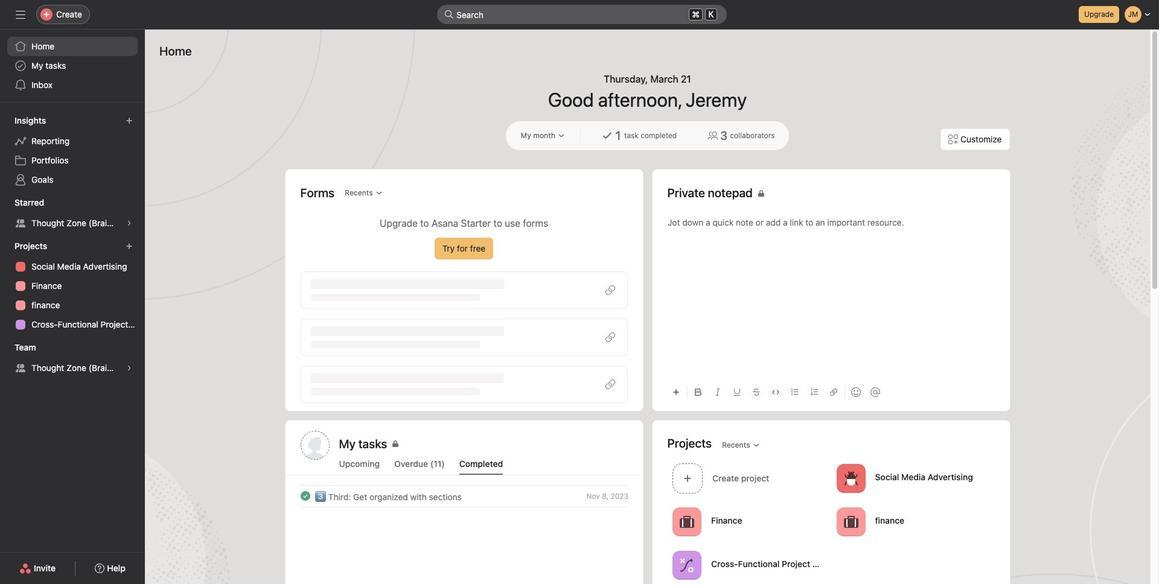 Task type: describe. For each thing, give the bounding box(es) containing it.
starred element
[[0, 192, 145, 236]]

link image
[[830, 389, 837, 396]]

see details, thought zone (brainstorm space) image for 'teams' element
[[126, 365, 133, 372]]

italics image
[[714, 389, 721, 396]]

code image
[[772, 389, 779, 396]]

add profile photo image
[[300, 431, 329, 460]]

bulleted list image
[[791, 389, 799, 396]]

hide sidebar image
[[16, 10, 25, 19]]

strikethrough image
[[753, 389, 760, 396]]

emoji image
[[851, 388, 861, 397]]

insert an object image
[[672, 389, 680, 396]]

1 briefcase image from the left
[[680, 515, 694, 529]]

line_and_symbols image
[[680, 558, 694, 573]]

0 horizontal spatial list item
[[286, 485, 643, 507]]

bug image
[[844, 471, 858, 486]]

new project or portfolio image
[[126, 243, 133, 250]]

numbered list image
[[811, 389, 818, 396]]

bold image
[[695, 389, 702, 396]]



Task type: vqa. For each thing, say whether or not it's contained in the screenshot.
"Close Details" icon
no



Task type: locate. For each thing, give the bounding box(es) containing it.
1 see details, thought zone (brainstorm space) image from the top
[[126, 220, 133, 227]]

see details, thought zone (brainstorm space) image
[[126, 220, 133, 227], [126, 365, 133, 372]]

1 horizontal spatial list item
[[668, 460, 832, 497]]

insights element
[[0, 110, 145, 192]]

global element
[[0, 30, 145, 102]]

list item
[[668, 460, 832, 497], [286, 485, 643, 507]]

Search tasks, projects, and more text field
[[437, 5, 727, 24]]

at mention image
[[870, 388, 880, 397]]

new insights image
[[126, 117, 133, 124]]

1 horizontal spatial briefcase image
[[844, 515, 858, 529]]

see details, thought zone (brainstorm space) image for starred element
[[126, 220, 133, 227]]

briefcase image down the bug icon
[[844, 515, 858, 529]]

teams element
[[0, 337, 145, 380]]

underline image
[[733, 389, 741, 396]]

0 horizontal spatial briefcase image
[[680, 515, 694, 529]]

2 see details, thought zone (brainstorm space) image from the top
[[126, 365, 133, 372]]

completed image
[[298, 489, 312, 504]]

toolbar
[[668, 379, 995, 406]]

None field
[[437, 5, 727, 24]]

2 briefcase image from the left
[[844, 515, 858, 529]]

see details, thought zone (brainstorm space) image inside starred element
[[126, 220, 133, 227]]

1 vertical spatial see details, thought zone (brainstorm space) image
[[126, 365, 133, 372]]

prominent image
[[444, 10, 454, 19]]

briefcase image up 'line_and_symbols' icon at right
[[680, 515, 694, 529]]

projects element
[[0, 236, 145, 337]]

see details, thought zone (brainstorm space) image inside 'teams' element
[[126, 365, 133, 372]]

0 vertical spatial see details, thought zone (brainstorm space) image
[[126, 220, 133, 227]]

Completed checkbox
[[298, 489, 312, 504]]

briefcase image
[[680, 515, 694, 529], [844, 515, 858, 529]]



